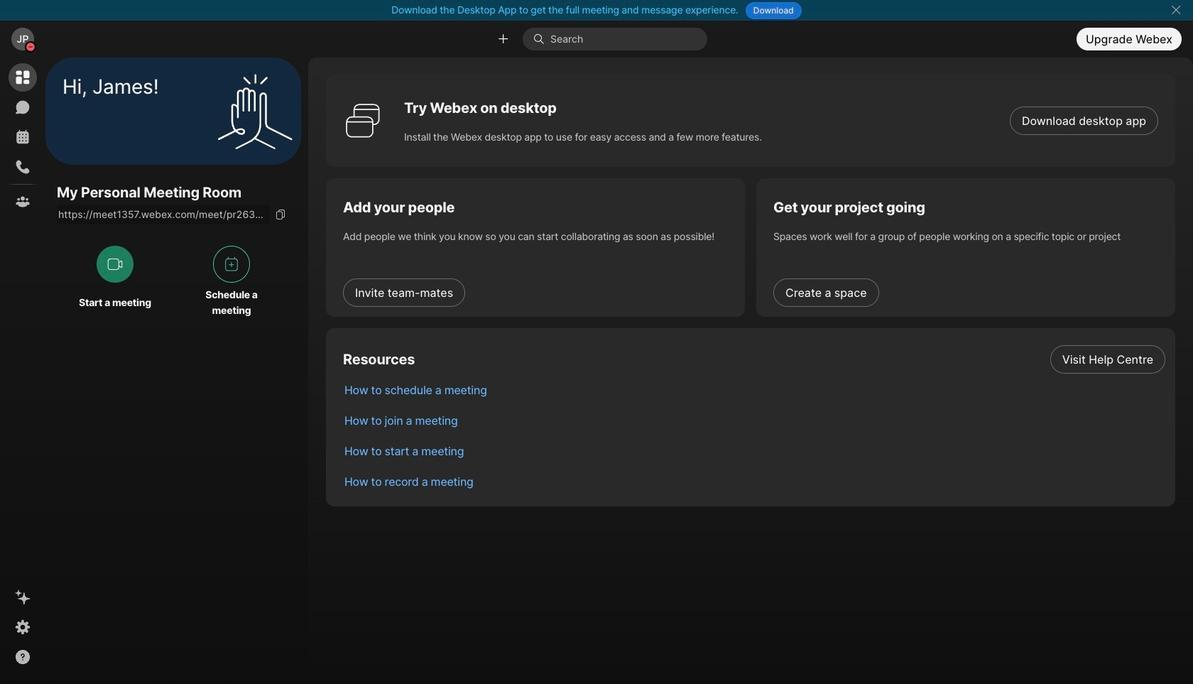 Task type: locate. For each thing, give the bounding box(es) containing it.
two hands high-fiving image
[[212, 69, 298, 154]]

None text field
[[57, 205, 270, 225]]

list item
[[333, 344, 1176, 374], [333, 374, 1176, 405], [333, 405, 1176, 435], [333, 435, 1176, 466], [333, 466, 1176, 496]]

3 list item from the top
[[333, 405, 1176, 435]]

webex tab list
[[9, 63, 37, 216]]

navigation
[[0, 58, 45, 684]]

1 list item from the top
[[333, 344, 1176, 374]]

4 list item from the top
[[333, 435, 1176, 466]]

2 list item from the top
[[333, 374, 1176, 405]]

5 list item from the top
[[333, 466, 1176, 496]]



Task type: describe. For each thing, give the bounding box(es) containing it.
cancel_16 image
[[1171, 4, 1182, 16]]



